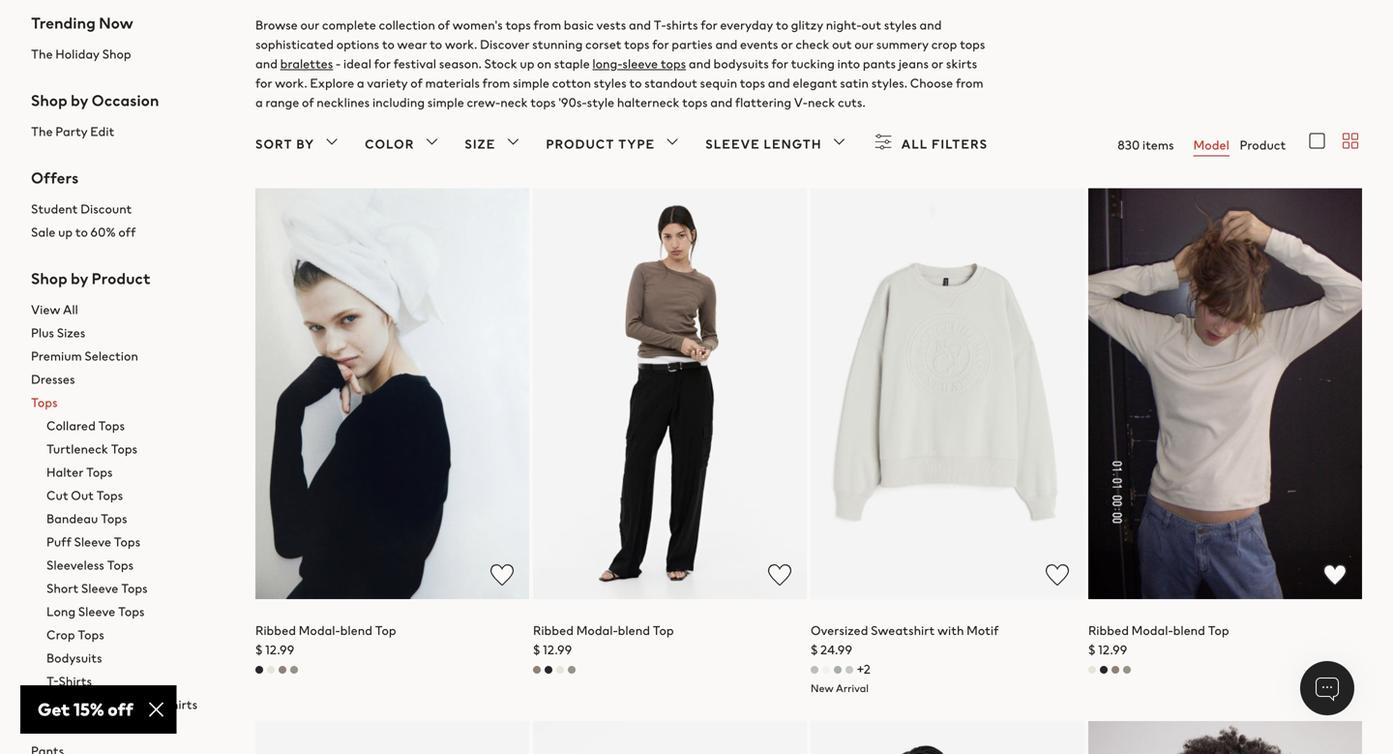 Task type: vqa. For each thing, say whether or not it's contained in the screenshot.
Beauty "link" at the top of page
no



Task type: describe. For each thing, give the bounding box(es) containing it.
summery
[[877, 35, 929, 53]]

oversized sweatshirt with motifmodel image
[[811, 188, 1085, 599]]

styles for to
[[594, 73, 627, 92]]

sort by button
[[256, 130, 344, 157]]

complete
[[322, 15, 376, 34]]

1 horizontal spatial up
[[520, 54, 535, 73]]

dresses
[[31, 370, 75, 388]]

work. inside and bodysuits for tucking into pants jeans or skirts for work. explore a variety of materials from simple cotton styles to standout sequin tops and elegant satin styles. choose from a range of necklines including simple crew-neck tops '90s-style halterneck tops and flattering v-neck cuts.
[[275, 73, 307, 92]]

shop for shop by occasion
[[31, 89, 67, 111]]

on
[[537, 54, 552, 73]]

tops up long-sleeve tops link
[[624, 35, 650, 53]]

variety
[[367, 73, 408, 92]]

flattering
[[735, 93, 792, 111]]

and up the crop
[[920, 15, 942, 34]]

60%
[[91, 223, 116, 241]]

work. inside browse our complete collection of women's tops from basic vests and t-shirts for everyday to glitzy night-out styles and sophisticated options to wear to work. discover stunning corset tops for parties and events or check out our summery crop tops and
[[445, 35, 478, 53]]

tops up the skirts
[[960, 35, 986, 53]]

dresses link
[[31, 367, 225, 391]]

and right vests
[[629, 15, 651, 34]]

product for product
[[1240, 135, 1287, 154]]

graphic
[[46, 695, 93, 713]]

discount
[[80, 199, 132, 218]]

arrival
[[836, 680, 869, 696]]

staple
[[554, 54, 590, 73]]

ribbed for 2nd ribbed modal-blend top link from the right
[[533, 621, 574, 639]]

long-
[[593, 54, 623, 73]]

short
[[46, 579, 79, 597]]

women's
[[453, 15, 503, 34]]

2 ribbed modal-blend top link from the left
[[533, 621, 674, 639]]

the party edit link
[[31, 120, 225, 143]]

shop by occasion
[[31, 89, 159, 111]]

$ for 1st ribbed modal-blend top link from the right
[[1089, 640, 1096, 659]]

check
[[796, 35, 830, 53]]

turtleneck
[[46, 439, 108, 458]]

model
[[1194, 135, 1230, 154]]

bodysuits link
[[46, 646, 225, 669]]

v-
[[794, 93, 808, 111]]

standout
[[645, 73, 698, 92]]

halterneck
[[617, 93, 680, 111]]

1 ribbed modal-blend top link from the left
[[256, 621, 396, 639]]

tops down the 'tops' link
[[98, 416, 125, 435]]

size button
[[465, 130, 525, 157]]

necklines
[[317, 93, 370, 111]]

halter
[[46, 463, 84, 481]]

to right wear
[[430, 35, 443, 53]]

+2
[[858, 660, 871, 678]]

3 ribbed modal-blend top link from the left
[[1089, 621, 1230, 639]]

including
[[373, 93, 425, 111]]

range
[[266, 93, 299, 111]]

tops down puff sleeve tops link
[[107, 556, 134, 574]]

color button
[[365, 130, 444, 157]]

shirts
[[667, 15, 698, 34]]

sleeveless tops link
[[46, 553, 225, 576]]

with
[[938, 621, 965, 639]]

edit
[[90, 122, 114, 140]]

5-pack camisole topsmodel image
[[256, 721, 529, 754]]

0 vertical spatial a
[[357, 73, 365, 92]]

the for the holiday shop
[[31, 44, 53, 63]]

all filters button
[[873, 130, 988, 157]]

0 vertical spatial out
[[862, 15, 882, 34]]

pants
[[863, 54, 896, 73]]

student
[[31, 199, 78, 218]]

1 horizontal spatial of
[[411, 73, 423, 92]]

from inside browse our complete collection of women's tops from basic vests and t-shirts for everyday to glitzy night-out styles and sophisticated options to wear to work. discover stunning corset tops for parties and events or check out our summery crop tops and
[[534, 15, 562, 34]]

sleeve length button
[[706, 130, 851, 157]]

collection
[[379, 15, 435, 34]]

view all plus sizes premium selection dresses tops collared tops turtleneck tops halter tops cut out tops bandeau tops puff sleeve tops sleeveless tops short sleeve tops long sleeve tops crop tops bodysuits t-shirts graphic & printed t-shirts shirts & blouses
[[31, 300, 198, 737]]

tops up bodysuits
[[78, 625, 104, 644]]

blend for first ribbed modal-blend top link from the left
[[340, 621, 373, 639]]

collared tops link
[[46, 414, 225, 437]]

tops up sleeveless tops link
[[114, 532, 141, 551]]

bodysuits
[[46, 648, 102, 667]]

long-sleeve tops link
[[593, 54, 686, 73]]

crop
[[932, 35, 958, 53]]

jeans
[[899, 54, 929, 73]]

830
[[1118, 135, 1140, 154]]

cotton
[[552, 73, 591, 92]]

by for shop by product
[[71, 267, 88, 289]]

and down sophisticated at the top of page
[[256, 54, 278, 73]]

size
[[465, 134, 496, 153]]

bandeau tops link
[[46, 507, 225, 530]]

bralettes - ideal for festival season. stock up on staple long-sleeve tops
[[280, 54, 686, 73]]

basic
[[564, 15, 594, 34]]

top for 2nd ribbed modal-blend top link from the right
[[653, 621, 674, 639]]

tops up long sleeve tops "link"
[[121, 579, 148, 597]]

cuts.
[[838, 93, 866, 111]]

12.99 for first ribbed modal-blend top link from the left
[[265, 640, 295, 659]]

long-sleeved jersey topmodel image
[[811, 721, 1085, 754]]

tops right out
[[96, 486, 123, 504]]

0 horizontal spatial a
[[256, 93, 263, 111]]

0 vertical spatial our
[[300, 15, 320, 34]]

halter tops link
[[46, 460, 225, 483]]

to left the glitzy
[[776, 15, 789, 34]]

now
[[99, 12, 133, 34]]

trending now
[[31, 12, 133, 34]]

modal- for 2nd ribbed modal-blend top link from the right
[[577, 621, 618, 639]]

by for shop by occasion
[[71, 89, 88, 111]]

sort
[[256, 134, 293, 153]]

everyday
[[720, 15, 774, 34]]

the holiday shop
[[31, 44, 131, 63]]

0 vertical spatial shirts
[[59, 672, 92, 690]]

to inside student discount sale up to 60% off
[[75, 223, 88, 241]]

blouses
[[78, 718, 121, 737]]

view all link
[[31, 298, 225, 321]]

top for 1st ribbed modal-blend top link from the right
[[1209, 621, 1230, 639]]

vests
[[597, 15, 627, 34]]

oversized sweatshirt with motif link
[[811, 621, 999, 639]]

t- inside browse our complete collection of women's tops from basic vests and t-shirts for everyday to glitzy night-out styles and sophisticated options to wear to work. discover stunning corset tops for parties and events or check out our summery crop tops and
[[654, 15, 667, 34]]

sleeve length
[[706, 134, 822, 153]]

ribbed modal-blend top $ 12.99 for first ribbed modal-blend top link from the left
[[256, 621, 396, 659]]

puff sleeve tops link
[[46, 530, 225, 553]]

and down 'parties'
[[689, 54, 711, 73]]

830 items
[[1118, 135, 1175, 154]]

12.99 for 1st ribbed modal-blend top link from the right
[[1099, 640, 1128, 659]]

materials
[[425, 73, 480, 92]]

2 vertical spatial shirts
[[31, 718, 65, 737]]

tops left '90s- in the top left of the page
[[531, 93, 556, 111]]

2 horizontal spatial from
[[956, 73, 984, 92]]

sleeve right long
[[78, 602, 115, 620]]

sleeve up sleeveless
[[74, 532, 111, 551]]

oversized sweatshirt with motif $ 24.99
[[811, 621, 999, 659]]

0 horizontal spatial of
[[302, 93, 314, 111]]

shirts & blouses link
[[31, 716, 225, 739]]

long sleeve tops link
[[46, 600, 225, 623]]

off
[[118, 223, 136, 241]]

product type
[[546, 134, 655, 153]]

to left wear
[[382, 35, 395, 53]]

modal- for first ribbed modal-blend top link from the left
[[299, 621, 340, 639]]

tops up the halter tops link
[[111, 439, 138, 458]]

elegant
[[793, 73, 838, 92]]

explore
[[310, 73, 355, 92]]

sleeveless
[[46, 556, 104, 574]]



Task type: locate. For each thing, give the bounding box(es) containing it.
events
[[741, 35, 779, 53]]

ribbed
[[256, 621, 296, 639], [533, 621, 574, 639], [1089, 621, 1130, 639]]

0 horizontal spatial product
[[92, 267, 151, 289]]

2 vertical spatial by
[[71, 267, 88, 289]]

work. up the season.
[[445, 35, 478, 53]]

shop down now
[[102, 44, 131, 63]]

0 horizontal spatial or
[[781, 35, 793, 53]]

top for first ribbed modal-blend top link from the left
[[375, 621, 396, 639]]

all inside all filters dropdown button
[[902, 134, 929, 153]]

filters
[[932, 134, 988, 153]]

from down the skirts
[[956, 73, 984, 92]]

3 blend from the left
[[1174, 621, 1206, 639]]

the
[[31, 44, 53, 63], [31, 122, 53, 140]]

2 blend from the left
[[618, 621, 650, 639]]

1 vertical spatial or
[[932, 54, 944, 73]]

plus sizes link
[[31, 321, 225, 344]]

0 horizontal spatial ribbed modal-blend top $ 12.99
[[256, 621, 396, 659]]

party
[[55, 122, 88, 140]]

styles inside and bodysuits for tucking into pants jeans or skirts for work. explore a variety of materials from simple cotton styles to standout sequin tops and elegant satin styles. choose from a range of necklines including simple crew-neck tops '90s-style halterneck tops and flattering v-neck cuts.
[[594, 73, 627, 92]]

by right the sort
[[296, 134, 315, 153]]

out up summery
[[862, 15, 882, 34]]

1 horizontal spatial or
[[932, 54, 944, 73]]

neck
[[501, 93, 528, 111], [808, 93, 836, 111]]

ribbed modal-blend top $ 12.99 for 2nd ribbed modal-blend top link from the right
[[533, 621, 674, 659]]

holiday
[[55, 44, 100, 63]]

tops up out
[[86, 463, 113, 481]]

1 $ from the left
[[256, 640, 263, 659]]

1 vertical spatial simple
[[428, 93, 464, 111]]

and down sequin
[[711, 93, 733, 111]]

browse our complete collection of women's tops from basic vests and t-shirts for everyday to glitzy night-out styles and sophisticated options to wear to work. discover stunning corset tops for parties and events or check out our summery crop tops and
[[256, 15, 986, 73]]

1 the from the top
[[31, 44, 53, 63]]

2 horizontal spatial top
[[1209, 621, 1230, 639]]

2 neck from the left
[[808, 93, 836, 111]]

sweatshirt
[[871, 621, 935, 639]]

1 horizontal spatial &
[[96, 695, 104, 713]]

shirts down the graphic
[[31, 718, 65, 737]]

oversized
[[811, 621, 869, 639]]

1 horizontal spatial t-
[[152, 695, 164, 713]]

styles for and
[[884, 15, 917, 34]]

of left the women's
[[438, 15, 450, 34]]

1 vertical spatial the
[[31, 122, 53, 140]]

the left holiday at the left
[[31, 44, 53, 63]]

0 horizontal spatial up
[[58, 223, 73, 241]]

shirts
[[59, 672, 92, 690], [164, 695, 198, 713], [31, 718, 65, 737]]

0 vertical spatial t-
[[654, 15, 667, 34]]

1 horizontal spatial styles
[[884, 15, 917, 34]]

1 horizontal spatial work.
[[445, 35, 478, 53]]

1 vertical spatial a
[[256, 93, 263, 111]]

2 the from the top
[[31, 122, 53, 140]]

2 horizontal spatial of
[[438, 15, 450, 34]]

& down the graphic
[[67, 718, 76, 737]]

2 horizontal spatial ribbed modal-blend top $ 12.99
[[1089, 621, 1230, 659]]

t-
[[654, 15, 667, 34], [46, 672, 59, 690], [152, 695, 164, 713]]

for up the range
[[256, 73, 272, 92]]

or inside and bodysuits for tucking into pants jeans or skirts for work. explore a variety of materials from simple cotton styles to standout sequin tops and elegant satin styles. choose from a range of necklines including simple crew-neck tops '90s-style halterneck tops and flattering v-neck cuts.
[[932, 54, 944, 73]]

of inside browse our complete collection of women's tops from basic vests and t-shirts for everyday to glitzy night-out styles and sophisticated options to wear to work. discover stunning corset tops for parties and events or check out our summery crop tops and
[[438, 15, 450, 34]]

0 horizontal spatial modal-
[[299, 621, 340, 639]]

3 ribbed modal-blend top $ 12.99 from the left
[[1089, 621, 1230, 659]]

simple down materials
[[428, 93, 464, 111]]

to left 60%
[[75, 223, 88, 241]]

shop up party
[[31, 89, 67, 111]]

0 horizontal spatial ribbed modal-blend top link
[[256, 621, 396, 639]]

0 horizontal spatial 12.99
[[265, 640, 295, 659]]

ribbed modal-blend topmodel image for first ribbed modal-blend top link from the left
[[256, 188, 529, 599]]

product right model
[[1240, 135, 1287, 154]]

discover
[[480, 35, 530, 53]]

work.
[[445, 35, 478, 53], [275, 73, 307, 92]]

or inside browse our complete collection of women's tops from basic vests and t-shirts for everyday to glitzy night-out styles and sophisticated options to wear to work. discover stunning corset tops for parties and events or check out our summery crop tops and
[[781, 35, 793, 53]]

1 horizontal spatial a
[[357, 73, 365, 92]]

shop for shop by product
[[31, 267, 67, 289]]

stock
[[484, 54, 518, 73]]

for up 'parties'
[[701, 15, 718, 34]]

1 vertical spatial shop
[[31, 89, 67, 111]]

1 vertical spatial by
[[296, 134, 315, 153]]

2 ribbed modal-blend top $ 12.99 from the left
[[533, 621, 674, 659]]

0 horizontal spatial t-
[[46, 672, 59, 690]]

our up into
[[855, 35, 874, 53]]

2 $ from the left
[[533, 640, 540, 659]]

stunning
[[533, 35, 583, 53]]

sale up to 60% off link
[[31, 220, 225, 243]]

1 horizontal spatial our
[[855, 35, 874, 53]]

0 vertical spatial the
[[31, 44, 53, 63]]

from down stock
[[483, 73, 510, 92]]

from
[[534, 15, 562, 34], [483, 73, 510, 92], [956, 73, 984, 92]]

and up 'flattering'
[[768, 73, 791, 92]]

festival
[[394, 54, 437, 73]]

style
[[587, 93, 615, 111]]

1 horizontal spatial out
[[862, 15, 882, 34]]

long
[[46, 602, 76, 620]]

3 12.99 from the left
[[1099, 640, 1128, 659]]

for down events
[[772, 54, 789, 73]]

sleeve inside dropdown button
[[706, 134, 761, 153]]

2 vertical spatial shop
[[31, 267, 67, 289]]

0 horizontal spatial simple
[[428, 93, 464, 111]]

t-shirts link
[[46, 669, 225, 693]]

for up variety
[[374, 54, 391, 73]]

motif
[[967, 621, 999, 639]]

tops up crop tops link
[[118, 602, 145, 620]]

product for product type
[[546, 134, 615, 153]]

or
[[781, 35, 793, 53], [932, 54, 944, 73]]

0 vertical spatial by
[[71, 89, 88, 111]]

all inside view all plus sizes premium selection dresses tops collared tops turtleneck tops halter tops cut out tops bandeau tops puff sleeve tops sleeveless tops short sleeve tops long sleeve tops crop tops bodysuits t-shirts graphic & printed t-shirts shirts & blouses
[[63, 300, 78, 318]]

by inside dropdown button
[[296, 134, 315, 153]]

ribbed modal-blend topmodel image for 2nd ribbed modal-blend top link from the right
[[533, 188, 807, 599]]

2 horizontal spatial 12.99
[[1099, 640, 1128, 659]]

styles inside browse our complete collection of women's tops from basic vests and t-shirts for everyday to glitzy night-out styles and sophisticated options to wear to work. discover stunning corset tops for parties and events or check out our summery crop tops and
[[884, 15, 917, 34]]

shop
[[102, 44, 131, 63], [31, 89, 67, 111], [31, 267, 67, 289]]

up left on
[[520, 54, 535, 73]]

0 vertical spatial all
[[902, 134, 929, 153]]

modal- for 1st ribbed modal-blend top link from the right
[[1132, 621, 1174, 639]]

premium selection link
[[31, 344, 225, 367]]

view
[[31, 300, 60, 318]]

3 $ from the left
[[811, 640, 818, 659]]

a down 'ideal'
[[357, 73, 365, 92]]

the left party
[[31, 122, 53, 140]]

ideal
[[343, 54, 372, 73]]

tops down sequin
[[683, 93, 708, 111]]

1 horizontal spatial simple
[[513, 73, 550, 92]]

selection
[[85, 346, 138, 365]]

shop up 'view'
[[31, 267, 67, 289]]

4 $ from the left
[[1089, 640, 1096, 659]]

ribbed for first ribbed modal-blend top link from the left
[[256, 621, 296, 639]]

tops
[[506, 15, 531, 34], [624, 35, 650, 53], [960, 35, 986, 53], [661, 54, 686, 73], [740, 73, 766, 92], [531, 93, 556, 111], [683, 93, 708, 111]]

3 modal- from the left
[[1132, 621, 1174, 639]]

simple down on
[[513, 73, 550, 92]]

printed
[[107, 695, 149, 713]]

2 horizontal spatial ribbed modal-blend top link
[[1089, 621, 1230, 639]]

student discount link
[[31, 197, 225, 220]]

or up choose
[[932, 54, 944, 73]]

glitzy
[[791, 15, 824, 34]]

3 ribbed from the left
[[1089, 621, 1130, 639]]

tops link
[[31, 391, 225, 414]]

1 vertical spatial &
[[67, 718, 76, 737]]

a left the range
[[256, 93, 263, 111]]

by for sort by
[[296, 134, 315, 153]]

items
[[1143, 135, 1175, 154]]

sleeve down 'flattering'
[[706, 134, 761, 153]]

of right the range
[[302, 93, 314, 111]]

for up sleeve
[[653, 35, 669, 53]]

24.99
[[821, 640, 853, 659]]

0 vertical spatial shop
[[102, 44, 131, 63]]

& up blouses
[[96, 695, 104, 713]]

0 horizontal spatial work.
[[275, 73, 307, 92]]

crop
[[46, 625, 75, 644]]

1 horizontal spatial top
[[653, 621, 674, 639]]

ribbed modal-blend top $ 12.99
[[256, 621, 396, 659], [533, 621, 674, 659], [1089, 621, 1230, 659]]

and
[[629, 15, 651, 34], [920, 15, 942, 34], [716, 35, 738, 53], [256, 54, 278, 73], [689, 54, 711, 73], [768, 73, 791, 92], [711, 93, 733, 111]]

new
[[811, 680, 834, 696]]

1 12.99 from the left
[[265, 640, 295, 659]]

bralettes
[[280, 54, 333, 73]]

1 horizontal spatial from
[[534, 15, 562, 34]]

2 horizontal spatial t-
[[654, 15, 667, 34]]

from up stunning
[[534, 15, 562, 34]]

skirts
[[947, 54, 978, 73]]

options
[[337, 35, 380, 53]]

-
[[336, 54, 341, 73]]

$ for first ribbed modal-blend top link from the left
[[256, 640, 263, 659]]

0 horizontal spatial styles
[[594, 73, 627, 92]]

1 ribbed modal-blend top $ 12.99 from the left
[[256, 621, 396, 659]]

blend for 2nd ribbed modal-blend top link from the right
[[618, 621, 650, 639]]

0 horizontal spatial our
[[300, 15, 320, 34]]

cut out tops link
[[46, 483, 225, 507]]

1 vertical spatial t-
[[46, 672, 59, 690]]

2 vertical spatial of
[[302, 93, 314, 111]]

color
[[365, 134, 415, 153]]

of down festival
[[411, 73, 423, 92]]

1 vertical spatial all
[[63, 300, 78, 318]]

2 12.99 from the left
[[543, 640, 572, 659]]

1 ribbed modal-blend topmodel image from the left
[[256, 188, 529, 599]]

2 horizontal spatial product
[[1240, 135, 1287, 154]]

and bodysuits for tucking into pants jeans or skirts for work. explore a variety of materials from simple cotton styles to standout sequin tops and elegant satin styles. choose from a range of necklines including simple crew-neck tops '90s-style halterneck tops and flattering v-neck cuts.
[[256, 54, 984, 111]]

ribbed for 1st ribbed modal-blend top link from the right
[[1089, 621, 1130, 639]]

0 vertical spatial or
[[781, 35, 793, 53]]

1 horizontal spatial blend
[[618, 621, 650, 639]]

product up view all "link"
[[92, 267, 151, 289]]

into
[[838, 54, 861, 73]]

1 neck from the left
[[501, 93, 528, 111]]

ribbed modal-blend topmodel image for 1st ribbed modal-blend top link from the right
[[1089, 188, 1363, 599]]

tops down dresses
[[31, 393, 58, 411]]

0 horizontal spatial neck
[[501, 93, 528, 111]]

2 ribbed modal-blend topmodel image from the left
[[533, 188, 807, 599]]

1 top from the left
[[375, 621, 396, 639]]

trending
[[31, 12, 96, 34]]

styles down long-
[[594, 73, 627, 92]]

1 horizontal spatial ribbed
[[533, 621, 574, 639]]

0 horizontal spatial all
[[63, 300, 78, 318]]

1 ribbed from the left
[[256, 621, 296, 639]]

12.99 for 2nd ribbed modal-blend top link from the right
[[543, 640, 572, 659]]

1 vertical spatial work.
[[275, 73, 307, 92]]

1 vertical spatial of
[[411, 73, 423, 92]]

1 horizontal spatial 12.99
[[543, 640, 572, 659]]

0 vertical spatial work.
[[445, 35, 478, 53]]

t- up the graphic
[[46, 672, 59, 690]]

'90s-
[[559, 93, 587, 111]]

1 vertical spatial out
[[833, 35, 852, 53]]

shop by product
[[31, 267, 151, 289]]

work. up the range
[[275, 73, 307, 92]]

2 horizontal spatial ribbed
[[1089, 621, 1130, 639]]

0 horizontal spatial from
[[483, 73, 510, 92]]

t- right printed
[[152, 695, 164, 713]]

up right sale
[[58, 223, 73, 241]]

2 vertical spatial t-
[[152, 695, 164, 713]]

0 horizontal spatial top
[[375, 621, 396, 639]]

top
[[375, 621, 396, 639], [653, 621, 674, 639], [1209, 621, 1230, 639]]

all left filters
[[902, 134, 929, 153]]

1 horizontal spatial neck
[[808, 93, 836, 111]]

and up bodysuits
[[716, 35, 738, 53]]

0 horizontal spatial ribbed
[[256, 621, 296, 639]]

1 horizontal spatial ribbed modal-blend top link
[[533, 621, 674, 639]]

the for the party edit
[[31, 122, 53, 140]]

1 vertical spatial styles
[[594, 73, 627, 92]]

1 vertical spatial shirts
[[164, 695, 198, 713]]

to inside and bodysuits for tucking into pants jeans or skirts for work. explore a variety of materials from simple cotton styles to standout sequin tops and elegant satin styles. choose from a range of necklines including simple crew-neck tops '90s-style halterneck tops and flattering v-neck cuts.
[[630, 73, 642, 92]]

styles up summery
[[884, 15, 917, 34]]

3 top from the left
[[1209, 621, 1230, 639]]

shirts down bodysuits
[[59, 672, 92, 690]]

0 vertical spatial simple
[[513, 73, 550, 92]]

1 horizontal spatial all
[[902, 134, 929, 153]]

2 modal- from the left
[[577, 621, 618, 639]]

ribbed modal-blend topmodel image
[[256, 188, 529, 599], [533, 188, 807, 599], [1089, 188, 1363, 599]]

1 vertical spatial our
[[855, 35, 874, 53]]

sleeve down sleeveless
[[81, 579, 118, 597]]

night-
[[826, 15, 862, 34]]

length
[[764, 134, 822, 153]]

neck down stock
[[501, 93, 528, 111]]

1 horizontal spatial ribbed modal-blend top $ 12.99
[[533, 621, 674, 659]]

$ inside oversized sweatshirt with motif $ 24.99
[[811, 640, 818, 659]]

tops up puff sleeve tops link
[[101, 509, 127, 527]]

out down night-
[[833, 35, 852, 53]]

t- up sleeve
[[654, 15, 667, 34]]

graphic & printed t-shirts link
[[46, 693, 225, 716]]

0 vertical spatial &
[[96, 695, 104, 713]]

1 vertical spatial up
[[58, 223, 73, 241]]

0 vertical spatial up
[[520, 54, 535, 73]]

tops up standout
[[661, 54, 686, 73]]

rib-knit top with collarmodel image
[[1089, 721, 1363, 754]]

parties
[[672, 35, 713, 53]]

tops up 'flattering'
[[740, 73, 766, 92]]

simple
[[513, 73, 550, 92], [428, 93, 464, 111]]

0 horizontal spatial ribbed modal-blend topmodel image
[[256, 188, 529, 599]]

season.
[[439, 54, 482, 73]]

2 horizontal spatial ribbed modal-blend topmodel image
[[1089, 188, 1363, 599]]

product down '90s- in the top left of the page
[[546, 134, 615, 153]]

0 horizontal spatial out
[[833, 35, 852, 53]]

to down long-sleeve tops link
[[630, 73, 642, 92]]

our up sophisticated at the top of page
[[300, 15, 320, 34]]

2 horizontal spatial blend
[[1174, 621, 1206, 639]]

student discount sale up to 60% off
[[31, 199, 136, 241]]

2 horizontal spatial modal-
[[1132, 621, 1174, 639]]

wear
[[397, 35, 427, 53]]

rib-knit topmodel image
[[533, 721, 807, 754]]

blend for 1st ribbed modal-blend top link from the right
[[1174, 621, 1206, 639]]

0 vertical spatial styles
[[884, 15, 917, 34]]

$ for 2nd ribbed modal-blend top link from the right
[[533, 640, 540, 659]]

product inside dropdown button
[[546, 134, 615, 153]]

to
[[776, 15, 789, 34], [382, 35, 395, 53], [430, 35, 443, 53], [630, 73, 642, 92], [75, 223, 88, 241]]

or left check
[[781, 35, 793, 53]]

crop tops link
[[46, 623, 225, 646]]

0 horizontal spatial &
[[67, 718, 76, 737]]

3 ribbed modal-blend topmodel image from the left
[[1089, 188, 1363, 599]]

premium
[[31, 346, 82, 365]]

ribbed modal-blend top $ 12.99 for 1st ribbed modal-blend top link from the right
[[1089, 621, 1230, 659]]

neck down elegant
[[808, 93, 836, 111]]

bandeau
[[46, 509, 98, 527]]

1 horizontal spatial ribbed modal-blend topmodel image
[[533, 188, 807, 599]]

1 horizontal spatial product
[[546, 134, 615, 153]]

0 vertical spatial of
[[438, 15, 450, 34]]

cut
[[46, 486, 68, 504]]

a
[[357, 73, 365, 92], [256, 93, 263, 111]]

by up the party edit
[[71, 89, 88, 111]]

sophisticated
[[256, 35, 334, 53]]

0 horizontal spatial blend
[[340, 621, 373, 639]]

tops up discover
[[506, 15, 531, 34]]

by up "sizes"
[[71, 267, 88, 289]]

1 blend from the left
[[340, 621, 373, 639]]

1 horizontal spatial modal-
[[577, 621, 618, 639]]

sleeve
[[706, 134, 761, 153], [74, 532, 111, 551], [81, 579, 118, 597], [78, 602, 115, 620]]

browse
[[256, 15, 298, 34]]

2 top from the left
[[653, 621, 674, 639]]

2 ribbed from the left
[[533, 621, 574, 639]]

1 modal- from the left
[[299, 621, 340, 639]]

shirts down t-shirts link at left
[[164, 695, 198, 713]]

all up "sizes"
[[63, 300, 78, 318]]

up inside student discount sale up to 60% off
[[58, 223, 73, 241]]

turtleneck tops link
[[46, 437, 225, 460]]

offers
[[31, 166, 79, 189]]



